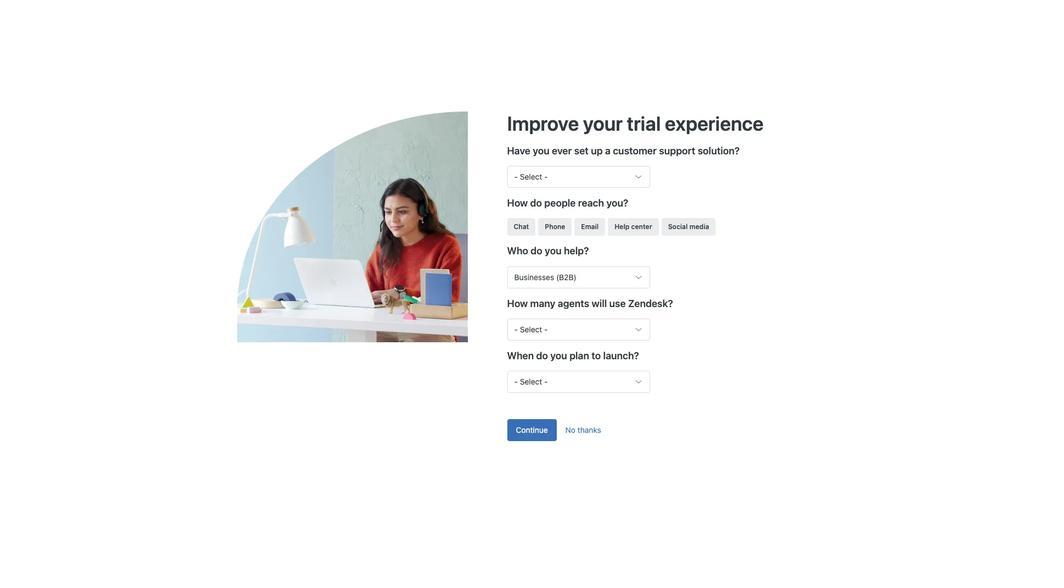 Task type: describe. For each thing, give the bounding box(es) containing it.
chat
[[514, 223, 529, 231]]

ever
[[552, 145, 572, 157]]

- up when
[[514, 324, 518, 334]]

- down when
[[514, 377, 518, 386]]

chat button
[[507, 218, 536, 236]]

your
[[583, 112, 623, 135]]

how many agents will use zendesk?
[[507, 298, 673, 309]]

how do people reach you?
[[507, 197, 629, 209]]

when do you plan to launch?
[[507, 350, 639, 361]]

1 select from the top
[[520, 172, 542, 181]]

phone
[[545, 223, 565, 231]]

improve
[[507, 112, 579, 135]]

plan
[[570, 350, 589, 361]]

social
[[668, 223, 688, 231]]

3 - select - button from the top
[[507, 371, 650, 393]]

launch?
[[603, 350, 639, 361]]

how for how many agents will use zendesk?
[[507, 298, 528, 309]]

set
[[574, 145, 589, 157]]

help?
[[564, 245, 589, 257]]

up
[[591, 145, 603, 157]]

- down when do you plan to launch?
[[544, 377, 548, 386]]

use
[[610, 298, 626, 309]]

you for who
[[545, 245, 562, 257]]

media
[[690, 223, 709, 231]]

no thanks
[[566, 425, 601, 434]]

help center button
[[608, 218, 659, 236]]

no
[[566, 425, 576, 434]]

help center
[[615, 223, 652, 231]]

how for how do people reach you?
[[507, 197, 528, 209]]

social media
[[668, 223, 709, 231]]

agents
[[558, 298, 590, 309]]

businesses (b2b)
[[514, 272, 577, 282]]

- down many
[[544, 324, 548, 334]]

will
[[592, 298, 607, 309]]

to
[[592, 350, 601, 361]]

2 - select - button from the top
[[507, 318, 650, 340]]

many
[[530, 298, 556, 309]]

who do you help?
[[507, 245, 589, 257]]



Task type: locate. For each thing, give the bounding box(es) containing it.
customer
[[613, 145, 657, 157]]

1 vertical spatial - select -
[[514, 324, 548, 334]]

1 how from the top
[[507, 197, 528, 209]]

you left ever
[[533, 145, 550, 157]]

do right who
[[531, 245, 543, 257]]

- select -
[[514, 172, 548, 181], [514, 324, 548, 334], [514, 377, 548, 386]]

when
[[507, 350, 534, 361]]

0 vertical spatial do
[[530, 197, 542, 209]]

thanks
[[578, 425, 601, 434]]

2 vertical spatial you
[[551, 350, 567, 361]]

a
[[605, 145, 611, 157]]

do left people
[[530, 197, 542, 209]]

select up when
[[520, 324, 542, 334]]

0 vertical spatial you
[[533, 145, 550, 157]]

2 vertical spatial do
[[536, 350, 548, 361]]

select
[[520, 172, 542, 181], [520, 324, 542, 334], [520, 377, 542, 386]]

1 vertical spatial do
[[531, 245, 543, 257]]

reach
[[578, 197, 604, 209]]

0 vertical spatial how
[[507, 197, 528, 209]]

businesses
[[514, 272, 554, 282]]

3 - select - from the top
[[514, 377, 548, 386]]

0 vertical spatial select
[[520, 172, 542, 181]]

who
[[507, 245, 528, 257]]

do
[[530, 197, 542, 209], [531, 245, 543, 257], [536, 350, 548, 361]]

how
[[507, 197, 528, 209], [507, 298, 528, 309]]

trial
[[627, 112, 661, 135]]

- select - button down set
[[507, 166, 650, 188]]

social media button
[[662, 218, 716, 236]]

2 vertical spatial - select - button
[[507, 371, 650, 393]]

select down have
[[520, 172, 542, 181]]

- select - up when
[[514, 324, 548, 334]]

improve your trial experience
[[507, 112, 764, 135]]

2 how from the top
[[507, 298, 528, 309]]

continue
[[516, 425, 548, 434]]

businesses (b2b) button
[[507, 266, 650, 288]]

- select - button down plan
[[507, 371, 650, 393]]

1 vertical spatial you
[[545, 245, 562, 257]]

no thanks button
[[557, 419, 610, 441]]

phone button
[[539, 218, 572, 236]]

help
[[615, 223, 630, 231]]

how left many
[[507, 298, 528, 309]]

you
[[533, 145, 550, 157], [545, 245, 562, 257], [551, 350, 567, 361]]

email button
[[575, 218, 605, 236]]

2 select from the top
[[520, 324, 542, 334]]

you left plan
[[551, 350, 567, 361]]

solution?
[[698, 145, 740, 157]]

have
[[507, 145, 531, 157]]

2 vertical spatial select
[[520, 377, 542, 386]]

- down have
[[514, 172, 518, 181]]

1 vertical spatial how
[[507, 298, 528, 309]]

you left help?
[[545, 245, 562, 257]]

do for how
[[530, 197, 542, 209]]

1 vertical spatial - select - button
[[507, 318, 650, 340]]

zendesk?
[[628, 298, 673, 309]]

1 - select - from the top
[[514, 172, 548, 181]]

-
[[514, 172, 518, 181], [544, 172, 548, 181], [514, 324, 518, 334], [544, 324, 548, 334], [514, 377, 518, 386], [544, 377, 548, 386]]

- select - down have
[[514, 172, 548, 181]]

1 - select - button from the top
[[507, 166, 650, 188]]

2 vertical spatial - select -
[[514, 377, 548, 386]]

3 select from the top
[[520, 377, 542, 386]]

- select - button
[[507, 166, 650, 188], [507, 318, 650, 340], [507, 371, 650, 393]]

- select - down when
[[514, 377, 548, 386]]

center
[[632, 223, 652, 231]]

experience
[[665, 112, 764, 135]]

do for when
[[536, 350, 548, 361]]

- select - button up plan
[[507, 318, 650, 340]]

how up chat
[[507, 197, 528, 209]]

2 - select - from the top
[[514, 324, 548, 334]]

you?
[[607, 197, 629, 209]]

(b2b)
[[556, 272, 577, 282]]

customer service agent wearing a headset and sitting at a desk as balloons float through the air in celebration. image
[[237, 112, 507, 342]]

have you ever set up a customer support solution?
[[507, 145, 740, 157]]

do for who
[[531, 245, 543, 257]]

do right when
[[536, 350, 548, 361]]

0 vertical spatial - select -
[[514, 172, 548, 181]]

continue button
[[507, 419, 557, 441]]

people
[[545, 197, 576, 209]]

you for when
[[551, 350, 567, 361]]

support
[[659, 145, 696, 157]]

- up people
[[544, 172, 548, 181]]

1 vertical spatial select
[[520, 324, 542, 334]]

select down when
[[520, 377, 542, 386]]

email
[[581, 223, 599, 231]]

0 vertical spatial - select - button
[[507, 166, 650, 188]]



Task type: vqa. For each thing, say whether or not it's contained in the screenshot.
launch?
yes



